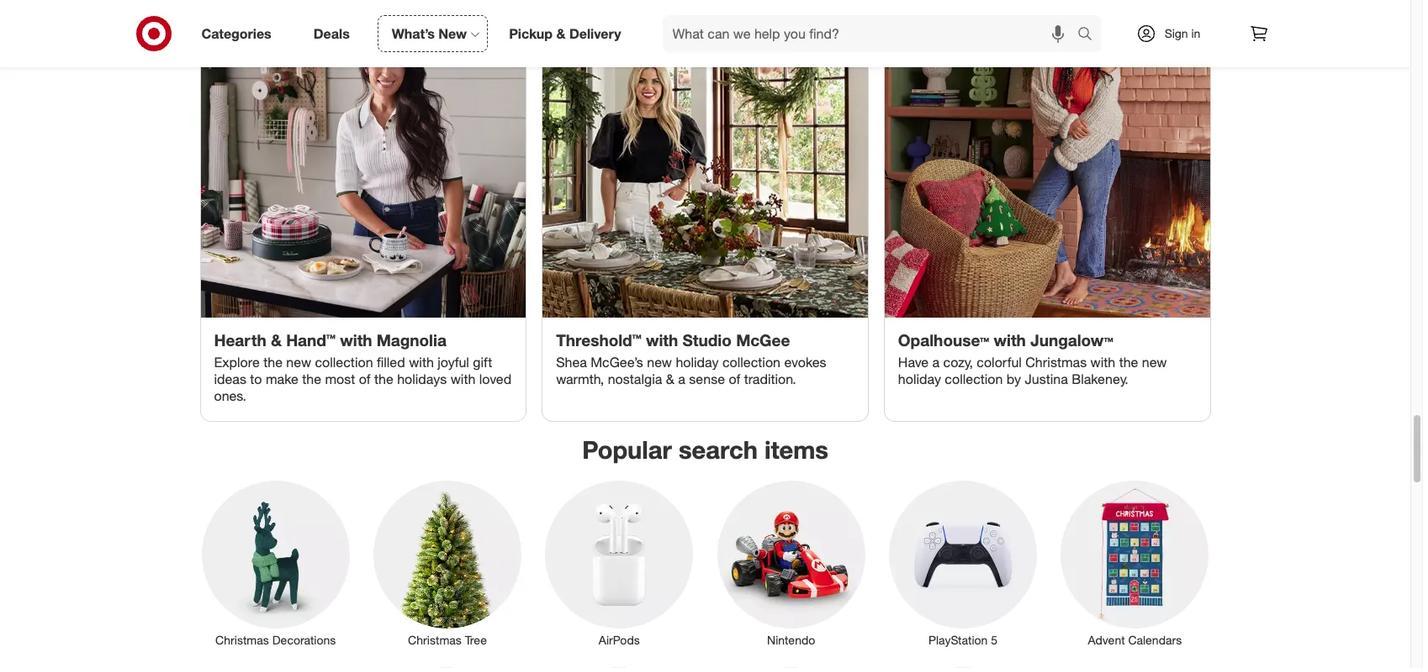 Task type: describe. For each thing, give the bounding box(es) containing it.
decorations
[[272, 633, 336, 648]]

magnolia
[[377, 331, 447, 350]]

colorful
[[977, 354, 1022, 371]]

pickup & delivery
[[509, 25, 621, 42]]

evokes
[[785, 354, 827, 371]]

advent
[[1088, 633, 1125, 648]]

of inside threshold ™ with studio mcgee shea mcgee's new holiday collection evokes warmth, nostalgia & a sense of tradition.
[[729, 371, 741, 388]]

& for pickup
[[557, 25, 566, 42]]

shea
[[556, 354, 587, 371]]

holiday inside opalhouse ™ with jungalow ™ have a cozy, colorful christmas with the new holiday collection by justina blakeney.
[[898, 371, 941, 388]]

playstation 5
[[929, 633, 998, 648]]

hearth & hand ™ with magnolia explore the new collection filled with joyful gift ideas to make the most of the holidays with loved ones.
[[214, 331, 512, 405]]

collection for mcgee
[[723, 354, 781, 371]]

opalhouse
[[898, 331, 980, 350]]

new inside threshold ™ with studio mcgee shea mcgee's new holiday collection evokes warmth, nostalgia & a sense of tradition.
[[647, 354, 672, 371]]

pickup
[[509, 25, 553, 42]]

joyful
[[438, 354, 469, 371]]

3 ™ from the left
[[980, 331, 990, 350]]

sign
[[1165, 26, 1189, 40]]

ones.
[[214, 388, 247, 405]]

calendars
[[1129, 633, 1182, 648]]

studio
[[683, 331, 732, 350]]

what's
[[392, 25, 435, 42]]

in
[[1192, 26, 1201, 40]]

christmas tree link
[[362, 478, 534, 649]]

blakeney.
[[1072, 371, 1129, 388]]

what's new
[[392, 25, 467, 42]]

deals link
[[299, 15, 371, 52]]

with inside threshold ™ with studio mcgee shea mcgee's new holiday collection evokes warmth, nostalgia & a sense of tradition.
[[646, 331, 678, 350]]

& inside threshold ™ with studio mcgee shea mcgee's new holiday collection evokes warmth, nostalgia & a sense of tradition.
[[666, 371, 675, 388]]

ideas
[[214, 371, 246, 388]]

™ inside hearth & hand ™ with magnolia explore the new collection filled with joyful gift ideas to make the most of the holidays with loved ones.
[[326, 331, 336, 350]]

hearth
[[214, 331, 266, 350]]

airpods link
[[534, 478, 706, 649]]

christmas for christmas tree
[[408, 633, 462, 648]]

nintendo
[[767, 633, 816, 648]]

holidays
[[397, 371, 447, 388]]

what's new link
[[378, 15, 488, 52]]

justina
[[1025, 371, 1068, 388]]

opalhouse ™ with jungalow ™ have a cozy, colorful christmas with the new holiday collection by justina blakeney.
[[898, 331, 1167, 388]]

collection for with
[[315, 354, 373, 371]]

loved
[[479, 371, 512, 388]]

christmas inside opalhouse ™ with jungalow ™ have a cozy, colorful christmas with the new holiday collection by justina blakeney.
[[1026, 354, 1087, 371]]

christmas for christmas decorations
[[215, 633, 269, 648]]

with down jungalow on the right
[[1091, 354, 1116, 371]]

playstation
[[929, 633, 988, 648]]

™ inside threshold ™ with studio mcgee shea mcgee's new holiday collection evokes warmth, nostalgia & a sense of tradition.
[[632, 331, 642, 350]]

nostalgia
[[608, 371, 662, 388]]

of inside hearth & hand ™ with magnolia explore the new collection filled with joyful gift ideas to make the most of the holidays with loved ones.
[[359, 371, 371, 388]]

the left most
[[302, 371, 321, 388]]

the right "to"
[[264, 354, 283, 371]]

the inside opalhouse ™ with jungalow ™ have a cozy, colorful christmas with the new holiday collection by justina blakeney.
[[1120, 354, 1139, 371]]

mcgee
[[736, 331, 790, 350]]

to
[[250, 371, 262, 388]]

popular
[[582, 435, 672, 465]]

categories link
[[187, 15, 293, 52]]

airpods
[[599, 633, 640, 648]]

tree
[[465, 633, 487, 648]]

filled
[[377, 354, 405, 371]]

the left holidays
[[374, 371, 394, 388]]

holiday inside threshold ™ with studio mcgee shea mcgee's new holiday collection evokes warmth, nostalgia & a sense of tradition.
[[676, 354, 719, 371]]

new
[[439, 25, 467, 42]]



Task type: vqa. For each thing, say whether or not it's contained in the screenshot.
Collection within the Hearth & Hand ™ with Magnolia Explore the new collection filled with joyful gift ideas to make the most of the holidays with loved ones.
yes



Task type: locate. For each thing, give the bounding box(es) containing it.
christmas decorations
[[215, 633, 336, 648]]

new right blakeney.
[[1142, 354, 1167, 371]]

of right most
[[359, 371, 371, 388]]

collection inside threshold ™ with studio mcgee shea mcgee's new holiday collection evokes warmth, nostalgia & a sense of tradition.
[[723, 354, 781, 371]]

with up colorful
[[994, 331, 1026, 350]]

playstation 5 link
[[877, 478, 1049, 649]]

1 ™ from the left
[[326, 331, 336, 350]]

pickup & delivery link
[[495, 15, 642, 52]]

0 horizontal spatial search
[[679, 435, 758, 465]]

2 horizontal spatial collection
[[945, 371, 1003, 388]]

1 horizontal spatial search
[[1070, 27, 1110, 43]]

0 horizontal spatial new
[[286, 354, 311, 371]]

most
[[325, 371, 355, 388]]

1 horizontal spatial new
[[647, 354, 672, 371]]

tradition.
[[744, 371, 797, 388]]

the right 'justina'
[[1120, 354, 1139, 371]]

1 horizontal spatial holiday
[[898, 371, 941, 388]]

explore
[[214, 354, 260, 371]]

with left studio
[[646, 331, 678, 350]]

with down magnolia
[[409, 354, 434, 371]]

™ up blakeney.
[[1104, 331, 1114, 350]]

™ up colorful
[[980, 331, 990, 350]]

threshold
[[556, 331, 632, 350]]

new right mcgee's
[[647, 354, 672, 371]]

1 horizontal spatial collection
[[723, 354, 781, 371]]

1 vertical spatial search
[[679, 435, 758, 465]]

2 of from the left
[[729, 371, 741, 388]]

2 new from the left
[[647, 354, 672, 371]]

& right nostalgia
[[666, 371, 675, 388]]

™
[[326, 331, 336, 350], [632, 331, 642, 350], [980, 331, 990, 350], [1104, 331, 1114, 350]]

&
[[557, 25, 566, 42], [271, 331, 282, 350], [666, 371, 675, 388]]

of right sense
[[729, 371, 741, 388]]

1 of from the left
[[359, 371, 371, 388]]

1 horizontal spatial &
[[557, 25, 566, 42]]

& for hearth
[[271, 331, 282, 350]]

new inside opalhouse ™ with jungalow ™ have a cozy, colorful christmas with the new holiday collection by justina blakeney.
[[1142, 354, 1167, 371]]

categories
[[202, 25, 272, 42]]

holiday down studio
[[676, 354, 719, 371]]

new down hand
[[286, 354, 311, 371]]

1 vertical spatial &
[[271, 331, 282, 350]]

2 ™ from the left
[[632, 331, 642, 350]]

0 horizontal spatial collection
[[315, 354, 373, 371]]

1 horizontal spatial of
[[729, 371, 741, 388]]

What can we help you find? suggestions appear below search field
[[663, 15, 1082, 52]]

christmas decorations link
[[190, 478, 362, 649]]

with left loved at the left bottom of page
[[451, 371, 476, 388]]

™ up most
[[326, 331, 336, 350]]

™ up mcgee's
[[632, 331, 642, 350]]

jungalow
[[1031, 331, 1104, 350]]

a inside threshold ™ with studio mcgee shea mcgee's new holiday collection evokes warmth, nostalgia & a sense of tradition.
[[678, 371, 686, 388]]

delivery
[[570, 25, 621, 42]]

0 vertical spatial &
[[557, 25, 566, 42]]

popular search items
[[582, 435, 829, 465]]

2 horizontal spatial new
[[1142, 354, 1167, 371]]

0 horizontal spatial &
[[271, 331, 282, 350]]

christmas
[[1026, 354, 1087, 371], [215, 633, 269, 648], [408, 633, 462, 648]]

collection
[[315, 354, 373, 371], [723, 354, 781, 371], [945, 371, 1003, 388]]

holiday
[[676, 354, 719, 371], [898, 371, 941, 388]]

& left hand
[[271, 331, 282, 350]]

search
[[1070, 27, 1110, 43], [679, 435, 758, 465]]

deals
[[314, 25, 350, 42]]

0 horizontal spatial holiday
[[676, 354, 719, 371]]

christmas left tree
[[408, 633, 462, 648]]

a left cozy, at the right bottom of the page
[[933, 354, 940, 371]]

nintendo link
[[706, 478, 877, 649]]

5
[[991, 633, 998, 648]]

with up most
[[340, 331, 372, 350]]

by
[[1007, 371, 1021, 388]]

2 vertical spatial &
[[666, 371, 675, 388]]

1 new from the left
[[286, 354, 311, 371]]

collection left by
[[945, 371, 1003, 388]]

3 new from the left
[[1142, 354, 1167, 371]]

the
[[264, 354, 283, 371], [1120, 354, 1139, 371], [302, 371, 321, 388], [374, 371, 394, 388]]

search button
[[1070, 15, 1110, 56]]

sense
[[689, 371, 725, 388]]

sign in
[[1165, 26, 1201, 40]]

1 horizontal spatial christmas
[[408, 633, 462, 648]]

1 horizontal spatial a
[[933, 354, 940, 371]]

new
[[286, 354, 311, 371], [647, 354, 672, 371], [1142, 354, 1167, 371]]

cozy,
[[944, 354, 973, 371]]

warmth,
[[556, 371, 604, 388]]

& inside hearth & hand ™ with magnolia explore the new collection filled with joyful gift ideas to make the most of the holidays with loved ones.
[[271, 331, 282, 350]]

have
[[898, 354, 929, 371]]

a left sense
[[678, 371, 686, 388]]

christmas left decorations
[[215, 633, 269, 648]]

christmas down jungalow on the right
[[1026, 354, 1087, 371]]

collection inside opalhouse ™ with jungalow ™ have a cozy, colorful christmas with the new holiday collection by justina blakeney.
[[945, 371, 1003, 388]]

items
[[765, 435, 829, 465]]

advent calendars
[[1088, 633, 1182, 648]]

4 ™ from the left
[[1104, 331, 1114, 350]]

mcgee's
[[591, 354, 644, 371]]

0 horizontal spatial of
[[359, 371, 371, 388]]

sign in link
[[1122, 15, 1227, 52]]

a inside opalhouse ™ with jungalow ™ have a cozy, colorful christmas with the new holiday collection by justina blakeney.
[[933, 354, 940, 371]]

0 vertical spatial search
[[1070, 27, 1110, 43]]

2 horizontal spatial &
[[666, 371, 675, 388]]

collection down hand
[[315, 354, 373, 371]]

hand
[[286, 331, 326, 350]]

0 horizontal spatial a
[[678, 371, 686, 388]]

collection down mcgee
[[723, 354, 781, 371]]

with
[[340, 331, 372, 350], [646, 331, 678, 350], [994, 331, 1026, 350], [409, 354, 434, 371], [1091, 354, 1116, 371], [451, 371, 476, 388]]

0 horizontal spatial christmas
[[215, 633, 269, 648]]

a
[[933, 354, 940, 371], [678, 371, 686, 388]]

holiday left cozy, at the right bottom of the page
[[898, 371, 941, 388]]

new inside hearth & hand ™ with magnolia explore the new collection filled with joyful gift ideas to make the most of the holidays with loved ones.
[[286, 354, 311, 371]]

of
[[359, 371, 371, 388], [729, 371, 741, 388]]

christmas tree
[[408, 633, 487, 648]]

gift
[[473, 354, 492, 371]]

2 horizontal spatial christmas
[[1026, 354, 1087, 371]]

threshold ™ with studio mcgee shea mcgee's new holiday collection evokes warmth, nostalgia & a sense of tradition.
[[556, 331, 827, 388]]

make
[[266, 371, 299, 388]]

advent calendars link
[[1049, 478, 1221, 649]]

collection inside hearth & hand ™ with magnolia explore the new collection filled with joyful gift ideas to make the most of the holidays with loved ones.
[[315, 354, 373, 371]]

& right pickup
[[557, 25, 566, 42]]



